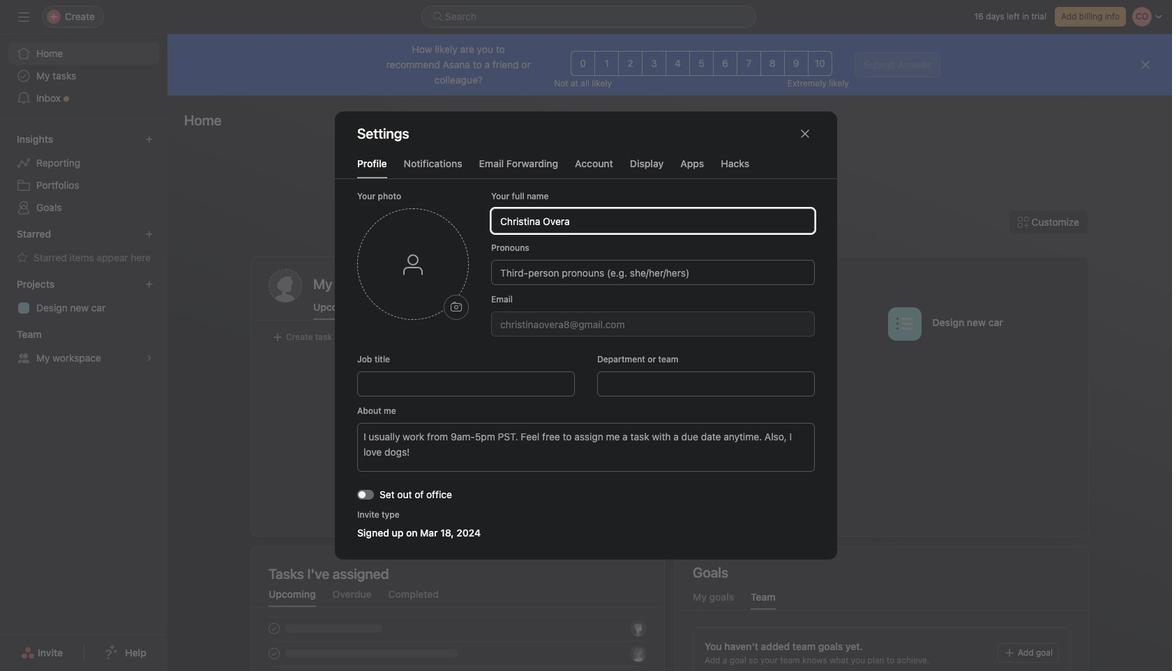 Task type: locate. For each thing, give the bounding box(es) containing it.
switch
[[357, 490, 374, 500]]

settings tab list
[[335, 156, 837, 179]]

None radio
[[642, 51, 666, 76], [666, 51, 690, 76], [689, 51, 714, 76], [713, 51, 737, 76], [737, 51, 761, 76], [784, 51, 809, 76], [808, 51, 832, 76], [642, 51, 666, 76], [666, 51, 690, 76], [689, 51, 714, 76], [713, 51, 737, 76], [737, 51, 761, 76], [784, 51, 809, 76], [808, 51, 832, 76]]

dismiss image
[[1140, 59, 1151, 70]]

add profile photo image
[[269, 269, 302, 303]]

None text field
[[491, 209, 815, 234], [491, 312, 815, 337], [357, 372, 575, 397], [597, 372, 815, 397], [491, 209, 815, 234], [491, 312, 815, 337], [357, 372, 575, 397], [597, 372, 815, 397]]

list box
[[421, 6, 756, 28]]

Third-person pronouns (e.g. she/her/hers) text field
[[491, 260, 815, 285]]

option group
[[571, 51, 832, 76]]

None radio
[[571, 51, 595, 76], [595, 51, 619, 76], [618, 51, 643, 76], [760, 51, 785, 76], [571, 51, 595, 76], [595, 51, 619, 76], [618, 51, 643, 76], [760, 51, 785, 76]]

projects element
[[0, 272, 167, 322]]

hide sidebar image
[[18, 11, 29, 22]]

dialog
[[335, 112, 837, 560]]

close this dialog image
[[800, 128, 811, 140]]



Task type: describe. For each thing, give the bounding box(es) containing it.
starred element
[[0, 222, 167, 272]]

list image
[[896, 316, 913, 332]]

global element
[[0, 34, 167, 118]]

insights element
[[0, 127, 167, 222]]

teams element
[[0, 322, 167, 373]]

upload new photo image
[[451, 302, 462, 313]]

I usually work from 9am-5pm PST. Feel free to assign me a task with a due date anytime. Also, I love dogs! text field
[[357, 424, 815, 472]]



Task type: vqa. For each thing, say whether or not it's contained in the screenshot.
the I usually work from 9am-5pm PST. Feel free to assign me a task with a due date anytime. Also, I love dogs! TEXT FIELD
yes



